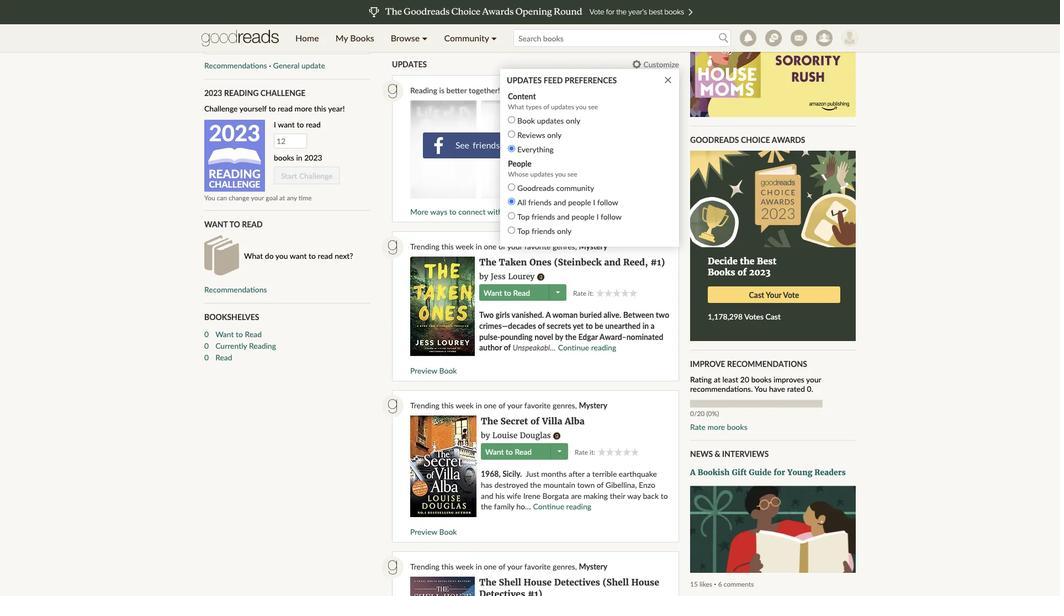 Task type: locate. For each thing, give the bounding box(es) containing it.
continue reading for villa
[[533, 502, 591, 511]]

1 vertical spatial books
[[751, 375, 772, 384]]

0 .
[[807, 384, 813, 394]]

read down you can change your goal at any time on the left of page
[[242, 220, 263, 229]]

0 vertical spatial book
[[517, 116, 535, 125]]

15
[[690, 580, 698, 588]]

of down the terrible
[[597, 480, 604, 490]]

1 vertical spatial you
[[754, 384, 767, 394]]

0 vertical spatial you
[[204, 194, 215, 202]]

1968, sicily.
[[481, 469, 526, 479]]

see down updates feed preferences
[[552, 86, 564, 95]]

start challenge
[[281, 171, 333, 180]]

and
[[620, 22, 634, 32], [554, 197, 566, 207], [557, 212, 570, 221], [604, 257, 621, 268], [481, 491, 493, 500]]

2 vertical spatial week
[[456, 562, 474, 572]]

books down number of books you want to read in 2023 number field
[[274, 153, 294, 162]]

0 vertical spatial goodreads author image
[[537, 273, 545, 281]]

1 horizontal spatial i
[[593, 197, 595, 207]]

more inside 0/20 (0%) rate more books
[[708, 422, 725, 431]]

follow
[[597, 197, 618, 207], [601, 212, 622, 221]]

group
[[596, 289, 637, 297], [598, 448, 639, 456]]

want to read
[[204, 220, 263, 229], [484, 288, 530, 297], [485, 447, 532, 456]]

2 vertical spatial see
[[567, 170, 577, 178]]

want to read button for secret
[[485, 443, 532, 460]]

it: up the terrible
[[590, 448, 595, 456]]

i down all friends and people i follow
[[597, 212, 599, 221]]

together!
[[469, 86, 500, 95]]

0 left currently
[[204, 341, 209, 350]]

0 vertical spatial updates
[[392, 59, 427, 69]]

have
[[769, 384, 785, 394]]

1 horizontal spatial updates
[[507, 75, 542, 85]]

1 house from the left
[[524, 577, 552, 588]]

rate up 'after'
[[575, 448, 588, 456]]

3 goodreads image from the top
[[381, 395, 404, 417]]

2 trending this week in one of your favorite genres , mystery from the top
[[410, 401, 607, 410]]

2 vertical spatial trending this week in one of your favorite genres , mystery
[[410, 562, 607, 572]]

goal
[[266, 194, 278, 202]]

rate it: for and
[[573, 289, 594, 297]]

2 vertical spatial one
[[484, 562, 497, 572]]

you inside people whose updates you see
[[555, 170, 566, 178]]

1 horizontal spatial a
[[651, 321, 655, 331]]

books up "1,178,298"
[[708, 267, 735, 278]]

1 vertical spatial what
[[244, 251, 263, 260]]

4 goodreads image from the top
[[381, 557, 404, 579]]

i for all friends and people i follow
[[593, 197, 595, 207]]

book for secret
[[439, 527, 457, 537]]

1 vertical spatial goodreads
[[690, 135, 739, 144]]

what inside content what types of updates you see
[[508, 103, 524, 111]]

books
[[350, 33, 374, 43], [708, 267, 735, 278]]

1 horizontal spatial books
[[708, 267, 735, 278]]

0 horizontal spatial you
[[275, 251, 288, 260]]

it:
[[588, 289, 594, 297], [590, 448, 595, 456]]

trending this week in one of your favorite genres , mystery
[[410, 242, 607, 251], [410, 401, 607, 410], [410, 562, 607, 572]]

at left any
[[279, 194, 285, 202]]

▾ inside "dropdown button"
[[491, 33, 497, 43]]

1 horizontal spatial ▾
[[491, 33, 497, 43]]

0 vertical spatial updates
[[551, 103, 574, 111]]

1 vertical spatial want
[[290, 251, 307, 260]]

2 vertical spatial goodreads
[[517, 183, 554, 193]]

Number of books you want to read in 2023 number field
[[274, 134, 307, 149]]

0 vertical spatial people
[[568, 197, 591, 207]]

0 horizontal spatial search for books to add to your shelves search field
[[204, 36, 370, 54]]

mystery up (steinbeck
[[579, 242, 607, 251]]

the for the secret of villa alba
[[481, 416, 498, 427]]

top friends only
[[517, 226, 572, 236]]

1 horizontal spatial house
[[631, 577, 659, 588]]

1 vertical spatial mystery
[[579, 401, 607, 410]]

1 vertical spatial you
[[555, 170, 566, 178]]

2 preview book from the top
[[410, 527, 457, 537]]

1 genres from the top
[[553, 242, 575, 251]]

likes
[[699, 580, 712, 588]]

has
[[481, 480, 492, 490]]

least
[[722, 375, 738, 384]]

0 vertical spatial detectives
[[554, 577, 600, 588]]

1 vertical spatial detectives
[[479, 589, 525, 596]]

1 trending this week in one of your favorite genres , mystery from the top
[[410, 242, 607, 251]]

favorite for first mystery link from the bottom of the page
[[524, 562, 551, 572]]

favorite up the secret of villa alba link
[[524, 401, 551, 410]]

goodreads for goodreads choice awards
[[690, 135, 739, 144]]

2 top from the top
[[517, 226, 530, 236]]

mystery for and
[[579, 242, 607, 251]]

their
[[610, 491, 625, 500]]

rate it:
[[573, 289, 594, 297], [575, 448, 595, 456]]

challenge up time in the left of the page
[[299, 171, 333, 180]]

1968,
[[481, 469, 501, 479]]

people
[[568, 197, 591, 207], [572, 212, 595, 221]]

what
[[565, 86, 582, 95]]

want right do
[[290, 251, 307, 260]]

friends for top friends and people i follow
[[532, 212, 555, 221]]

follow for all friends and people i follow
[[597, 197, 618, 207]]

menu
[[287, 24, 505, 52]]

browse ▾ button
[[382, 24, 436, 52]]

a inside two girls vanished. a woman buried alive. between two crimes—decades of secrets yet to be unearthed in a pulse-pounding novel by the edgar award–nominated author of
[[546, 310, 551, 320]]

want up currently
[[215, 329, 234, 339]]

progress bar
[[690, 400, 823, 408]]

2 vertical spatial challenge
[[299, 171, 333, 180]]

challenge up challenge yourself to read more this year!
[[260, 88, 305, 97]]

preview for the taken ones (steinbeck and reed, #1)
[[410, 366, 437, 376]]

0 horizontal spatial books
[[350, 33, 374, 43]]

1 vertical spatial mystery link
[[579, 401, 607, 410]]

, for villa
[[575, 401, 577, 410]]

what down content
[[508, 103, 524, 111]]

continue reading
[[558, 343, 616, 352], [533, 502, 591, 511]]

young
[[787, 467, 812, 477]]

None radio
[[508, 131, 515, 138], [508, 145, 515, 152], [508, 184, 515, 191], [508, 198, 515, 205], [508, 212, 515, 220], [508, 131, 515, 138], [508, 145, 515, 152], [508, 184, 515, 191], [508, 198, 515, 205], [508, 212, 515, 220]]

read for want
[[306, 120, 321, 129]]

just
[[526, 469, 539, 479]]

1 mystery link from the top
[[579, 242, 607, 251]]

borgata
[[542, 491, 569, 500]]

bookish
[[698, 467, 730, 477]]

0 horizontal spatial a
[[546, 310, 551, 320]]

1 horizontal spatial see
[[567, 170, 577, 178]]

0 vertical spatial preview
[[410, 366, 437, 376]]

Search books text field
[[204, 36, 370, 54]]

3 genres from the top
[[553, 562, 575, 572]]

favorite for mystery link corresponding to alba
[[524, 401, 551, 410]]

terrible
[[592, 469, 617, 479]]

0 horizontal spatial what
[[244, 251, 263, 260]]

want down can at the top left of page
[[204, 220, 228, 229]]

the taken ones (steinbeck and reed, #1) image
[[410, 257, 475, 356]]

0 link down bookshelves
[[204, 328, 209, 340]]

1 vertical spatial continue reading link
[[533, 502, 591, 511]]

updates
[[551, 103, 574, 111], [537, 116, 564, 125], [530, 170, 553, 178]]

only down top friends and people i follow
[[557, 226, 572, 236]]

trending down preview book dropdown button
[[410, 401, 439, 410]]

in for the secret of villa alba image
[[476, 401, 482, 410]]

the inside the shell house detectives (shell house detectives #1)
[[479, 577, 496, 588]]

1 vertical spatial rate it:
[[575, 448, 595, 456]]

1 vertical spatial trending this week in one of your favorite genres , mystery
[[410, 401, 607, 410]]

2 preview from the top
[[410, 527, 437, 537]]

welcome to goodreads
[[495, 6, 576, 15]]

a down between
[[651, 321, 655, 331]]

your right book,
[[502, 32, 520, 41]]

novel
[[535, 332, 553, 341]]

1 horizontal spatial you
[[754, 384, 767, 394]]

house right (shell
[[631, 577, 659, 588]]

0 horizontal spatial house
[[524, 577, 552, 588]]

rate up the buried
[[573, 289, 586, 297]]

2 goodreads image from the top
[[381, 236, 404, 258]]

#1)
[[650, 257, 665, 268], [528, 589, 542, 596]]

2 genres from the top
[[553, 401, 575, 410]]

0 horizontal spatial goodreads author image
[[537, 273, 545, 281]]

0 vertical spatial genres
[[553, 242, 575, 251]]

0 vertical spatial mystery
[[579, 242, 607, 251]]

group for alba
[[598, 448, 639, 456]]

1 week from the top
[[456, 242, 474, 251]]

1 vertical spatial people
[[572, 212, 595, 221]]

news
[[690, 449, 713, 459]]

· left 6
[[714, 579, 716, 589]]

0 vertical spatial see
[[552, 86, 564, 95]]

0 vertical spatial continue reading
[[558, 343, 616, 352]]

by down 'secrets'
[[555, 332, 563, 341]]

continue reading link for villa
[[533, 502, 591, 511]]

genres
[[553, 242, 575, 251], [553, 401, 575, 410], [553, 562, 575, 572]]

decide the best books of 2023
[[708, 256, 776, 278]]

two girls vanished. a woman buried alive. between two crimes—decades of secrets yet to be unearthed in a pulse-pounding novel by the edgar award–nominated author of
[[479, 310, 669, 352]]

your inside the books improves your recommendations. you have rated
[[806, 375, 821, 384]]

only for updates
[[566, 116, 580, 125]]

2 vertical spatial i
[[597, 212, 599, 221]]

douglas
[[520, 430, 551, 440]]

it: for and
[[588, 289, 594, 297]]

destroyed
[[494, 480, 528, 490]]

, for (steinbeck
[[575, 242, 577, 251]]

by
[[479, 271, 488, 281], [555, 332, 563, 341], [481, 430, 490, 440]]

0 vertical spatial #1)
[[650, 257, 665, 268]]

1 horizontal spatial search for books to add to your shelves search field
[[513, 29, 731, 47]]

▾ for browse ▾
[[422, 33, 428, 43]]

2 vertical spatial only
[[557, 226, 572, 236]]

to right back
[[661, 491, 668, 500]]

None radio
[[508, 116, 515, 123], [508, 227, 515, 234], [508, 116, 515, 123], [508, 227, 515, 234]]

your up taken
[[507, 242, 522, 251]]

genres up the taken ones (steinbeck and reed, #1)
[[553, 242, 575, 251]]

0 vertical spatial i
[[274, 120, 276, 129]]

1 vertical spatial follow
[[601, 212, 622, 221]]

want to read down by jess lourey
[[484, 288, 530, 297]]

0
[[204, 329, 209, 339], [204, 341, 209, 350], [204, 352, 209, 362], [807, 384, 811, 394]]

books up news & interviews
[[727, 422, 747, 431]]

0 vertical spatial by
[[479, 271, 488, 281]]

top for top friends and people i follow
[[517, 212, 530, 221]]

1 trending from the top
[[410, 242, 439, 251]]

1 vertical spatial want to read
[[484, 288, 530, 297]]

goodreads image
[[381, 80, 404, 102], [381, 236, 404, 258], [381, 395, 404, 417], [381, 557, 404, 579]]

a up the town
[[586, 469, 590, 479]]

0 horizontal spatial at
[[279, 194, 285, 202]]

recommendations for recommendations
[[204, 285, 267, 294]]

continue reading for (steinbeck
[[558, 343, 616, 352]]

1 vertical spatial continue reading
[[533, 502, 591, 511]]

the taken ones (steinbeck and reed, #1) link
[[479, 257, 665, 268]]

2 mystery from the top
[[579, 401, 607, 410]]

1 vertical spatial week
[[456, 401, 474, 410]]

vote now in the opening round of the 2023 goodreads choice awards image
[[88, 0, 972, 24]]

trending down more
[[410, 242, 439, 251]]

one
[[484, 242, 497, 251], [484, 401, 497, 410], [484, 562, 497, 572]]

goodreads image for the shell house detectives (shell house detectives #1) 'image'
[[381, 557, 404, 579]]

0 vertical spatial read
[[278, 104, 293, 113]]

0 vertical spatial the
[[479, 257, 496, 268]]

week down preview book dropdown button
[[456, 401, 474, 410]]

1 preview book button from the top
[[410, 366, 457, 376]]

goodreads author image for (steinbeck
[[537, 273, 545, 281]]

1 top from the top
[[517, 212, 530, 221]]

goodreads
[[539, 6, 576, 15], [690, 135, 739, 144], [517, 183, 554, 193]]

you left can at the top left of page
[[204, 194, 215, 202]]

what
[[508, 103, 524, 111], [244, 251, 263, 260]]

book
[[517, 116, 535, 125], [439, 366, 457, 376], [439, 527, 457, 537]]

you right do
[[275, 251, 288, 260]]

1 vertical spatial want to read button
[[485, 443, 532, 460]]

recommendations link
[[204, 61, 267, 70], [204, 285, 267, 294]]

by inside two girls vanished. a woman buried alive. between two crimes—decades of secrets yet to be unearthed in a pulse-pounding novel by the edgar award–nominated author of
[[555, 332, 563, 341]]

0 horizontal spatial you
[[204, 194, 215, 202]]

1 vertical spatial continue
[[533, 502, 564, 511]]

way
[[627, 491, 641, 500]]

friends up types
[[518, 86, 541, 95]]

2 one from the top
[[484, 401, 497, 410]]

of right decide at the top right
[[738, 267, 747, 278]]

rate it: up 'after'
[[575, 448, 595, 456]]

Search for books to add to your shelves search field
[[513, 29, 731, 47], [204, 36, 370, 54]]

0 vertical spatial continue reading link
[[558, 343, 616, 352]]

1 vertical spatial preview book button
[[410, 527, 457, 537]]

you inside content what types of updates you see
[[576, 103, 586, 111]]

want
[[278, 120, 295, 129], [290, 251, 307, 260]]

updates down "browse ▾" popup button
[[392, 59, 427, 69]]

the inside "decide the best books of 2023"
[[740, 256, 754, 267]]

preview book
[[410, 366, 457, 376], [410, 527, 457, 537]]

favorite for mystery link related to and
[[524, 242, 551, 251]]

(steinbeck
[[554, 257, 602, 268]]

this down preview book dropdown button
[[441, 401, 454, 410]]

0 vertical spatial more
[[295, 104, 312, 113]]

search for books to add to your shelves search field up general
[[204, 36, 370, 54]]

rate
[[573, 289, 586, 297], [690, 422, 706, 431], [575, 448, 588, 456]]

goodreads author image
[[537, 273, 545, 281], [553, 432, 561, 440]]

books right my
[[350, 33, 374, 43]]

alive.
[[604, 310, 621, 320]]

goodreads image for the taken ones (steinbeck and reed, #1) image
[[381, 236, 404, 258]]

rating
[[690, 375, 712, 384]]

recommendations up the books improves your recommendations. you have rated
[[727, 359, 807, 369]]

author
[[479, 343, 502, 352]]

this for the shell house detectives (shell house detectives #1) 'image'
[[441, 562, 454, 572]]

what do you want to read next?
[[244, 251, 353, 260]]

the left shell
[[479, 577, 496, 588]]

trending up the shell house detectives (shell house detectives #1) 'image'
[[410, 562, 439, 572]]

mystery link up alba
[[579, 401, 607, 410]]

see inside people whose updates you see
[[567, 170, 577, 178]]

2 preview book button from the top
[[410, 527, 457, 537]]

secrets
[[547, 321, 571, 331]]

0 vertical spatial preview book
[[410, 366, 457, 376]]

▾ inside popup button
[[422, 33, 428, 43]]

group up the terrible
[[598, 448, 639, 456]]

see up community
[[567, 170, 577, 178]]

your down the welcome to goodreads
[[519, 22, 537, 32]]

what left do
[[244, 251, 263, 260]]

2 vertical spatial updates
[[530, 170, 553, 178]]

do
[[265, 251, 274, 260]]

friends down all
[[504, 207, 528, 217]]

0 vertical spatial want to read button
[[484, 284, 530, 301]]

friends down top friends and people i follow
[[532, 226, 555, 236]]

preview book button
[[410, 366, 457, 376], [410, 527, 457, 537]]

rate down 0/20
[[690, 422, 706, 431]]

2 week from the top
[[456, 401, 474, 410]]

preview book button for the taken ones (steinbeck and reed, #1)
[[410, 366, 457, 376]]

mystery for alba
[[579, 401, 607, 410]]

mystery link up (steinbeck
[[579, 242, 607, 251]]

to left be
[[586, 321, 593, 331]]

·
[[269, 61, 271, 70], [714, 579, 716, 589]]

read up number of books you want to read in 2023 number field
[[306, 120, 321, 129]]

the for the shell house detectives (shell house detectives #1)
[[479, 577, 496, 588]]

follow for top friends and people i follow
[[601, 212, 622, 221]]

2 vertical spatial mystery
[[579, 562, 607, 572]]

1 vertical spatial a
[[690, 467, 696, 477]]

1 vertical spatial ·
[[714, 579, 716, 589]]

want to read button down louise
[[485, 443, 532, 460]]

1 0 link from the top
[[204, 328, 209, 340]]

reading challenge
[[209, 167, 261, 189]]

2 mystery link from the top
[[579, 401, 607, 410]]

2 house from the left
[[631, 577, 659, 588]]

vote
[[783, 290, 799, 300]]

1 horizontal spatial goodreads author image
[[553, 432, 561, 440]]

2 vertical spatial want to read
[[485, 447, 532, 456]]

0 vertical spatial preview book button
[[410, 366, 457, 376]]

1 ▾ from the left
[[422, 33, 428, 43]]

▾ down book,
[[491, 33, 497, 43]]

by left jess
[[479, 271, 488, 281]]

1 horizontal spatial you
[[555, 170, 566, 178]]

1 vertical spatial it:
[[590, 448, 595, 456]]

2 horizontal spatial you
[[576, 103, 586, 111]]

0 vertical spatial one
[[484, 242, 497, 251]]

by for the taken ones (steinbeck and reed, #1)
[[479, 271, 488, 281]]

#1) inside the shell house detectives (shell house detectives #1)
[[528, 589, 542, 596]]

more down (0%)
[[708, 422, 725, 431]]

trending this week in one of your favorite genres , mystery for secret
[[410, 401, 607, 410]]

2 trending from the top
[[410, 401, 439, 410]]

friends right all
[[528, 197, 552, 207]]

by left louise
[[481, 430, 490, 440]]

only down content what types of updates you see
[[566, 116, 580, 125]]

1 , from the top
[[575, 242, 577, 251]]

want
[[204, 220, 228, 229], [484, 288, 502, 297], [215, 329, 234, 339], [485, 447, 504, 456]]

2 vertical spatial the
[[479, 577, 496, 588]]

0 vertical spatial recommendations
[[204, 61, 267, 70]]

books inside the books improves your recommendations. you have rated
[[751, 375, 772, 384]]

1 vertical spatial at
[[714, 375, 720, 384]]

1 one from the top
[[484, 242, 497, 251]]

1 preview book from the top
[[410, 366, 457, 376]]

trending this week in one of your favorite genres , mystery up secret
[[410, 401, 607, 410]]

trending
[[410, 242, 439, 251], [410, 401, 439, 410], [410, 562, 439, 572]]

(0%)
[[706, 410, 719, 418]]

cast right votes
[[765, 312, 781, 321]]

see down they're
[[588, 103, 598, 111]]

currently reading link
[[215, 340, 370, 351]]

family
[[494, 502, 514, 511]]

genres for villa
[[553, 401, 575, 410]]

welcome
[[495, 6, 527, 15]]

week up the shell house detectives (shell house detectives #1) 'image'
[[456, 562, 474, 572]]

1 vertical spatial #1)
[[528, 589, 542, 596]]

20
[[740, 375, 749, 384]]

favorite up the shell house detectives (shell house detectives #1) link
[[524, 562, 551, 572]]

0 vertical spatial books
[[274, 153, 294, 162]]

2 horizontal spatial books
[[751, 375, 772, 384]]

friends for top friends only
[[532, 226, 555, 236]]

2 ▾ from the left
[[491, 33, 497, 43]]

to inside two girls vanished. a woman buried alive. between two crimes—decades of secrets yet to be unearthed in a pulse-pounding novel by the edgar award–nominated author of
[[586, 321, 593, 331]]

, up alba
[[575, 401, 577, 410]]

louise
[[492, 430, 517, 440]]

to
[[529, 6, 537, 15], [543, 86, 550, 95], [269, 104, 276, 113], [297, 120, 304, 129], [449, 207, 456, 217], [229, 220, 240, 229], [309, 251, 316, 260], [504, 288, 511, 297], [586, 321, 593, 331], [236, 329, 243, 339], [506, 447, 513, 456], [661, 491, 668, 500]]

favorite up ones
[[524, 242, 551, 251]]

want to read down louise
[[485, 447, 532, 456]]

read link
[[215, 351, 370, 363]]

to down louise
[[506, 447, 513, 456]]

updates inside content what types of updates you see
[[551, 103, 574, 111]]

jess
[[491, 271, 506, 281]]

, up the shell house detectives (shell house detectives #1) link
[[575, 562, 577, 572]]

1 preview from the top
[[410, 366, 437, 376]]

my books link
[[327, 24, 382, 52]]

week for the secret of villa alba
[[456, 401, 474, 410]]

alba
[[565, 416, 585, 427]]

a bookish gift guide for young readers link
[[690, 467, 856, 477]]

community
[[444, 33, 489, 43]]

continue for villa
[[533, 502, 564, 511]]

0 link left the want to read currently reading read
[[204, 351, 209, 363]]

2 vertical spatial genres
[[553, 562, 575, 572]]

by louise douglas
[[481, 430, 551, 440]]

genres for (steinbeck
[[553, 242, 575, 251]]

2 vertical spatial recommendations
[[727, 359, 807, 369]]

readers
[[815, 467, 846, 477]]

▾ for community ▾
[[491, 33, 497, 43]]

one for secret
[[484, 401, 497, 410]]

of up shell
[[499, 562, 505, 572]]

1 vertical spatial one
[[484, 401, 497, 410]]

2 , from the top
[[575, 401, 577, 410]]

the inside two girls vanished. a woman buried alive. between two crimes—decades of secrets yet to be unearthed in a pulse-pounding novel by the edgar award–nominated author of
[[565, 332, 576, 341]]

a bookish gift guide for young readers image
[[690, 486, 856, 573]]

genres up the shell house detectives (shell house detectives #1) link
[[553, 562, 575, 572]]

house right shell
[[524, 577, 552, 588]]

you
[[576, 103, 586, 111], [555, 170, 566, 178], [275, 251, 288, 260]]

follow down all friends and people i follow
[[601, 212, 622, 221]]

the taken ones (steinbeck and reed, #1)
[[479, 257, 665, 268]]

home link
[[287, 24, 327, 52]]

the shell house detectives (shell house detectives #1)
[[479, 577, 659, 596]]

1 vertical spatial by
[[555, 332, 563, 341]]

1 horizontal spatial what
[[508, 103, 524, 111]]

search for books to add to your shelves search field up customize popup button
[[513, 29, 731, 47]]

· left general
[[269, 61, 271, 70]]

recommendations up 2023 reading challenge
[[204, 61, 267, 70]]

your right meet
[[425, 22, 443, 32]]

2 vertical spatial books
[[727, 422, 747, 431]]

this left the year!
[[314, 104, 326, 113]]

to inside the want to read currently reading read
[[236, 329, 243, 339]]

continue
[[558, 343, 589, 352], [533, 502, 564, 511]]

recommendations for recommendations · general update
[[204, 61, 267, 70]]

wife
[[507, 491, 521, 500]]

0 vertical spatial mystery link
[[579, 242, 607, 251]]

0 vertical spatial a
[[546, 310, 551, 320]]

friends for all friends and people i follow
[[528, 197, 552, 207]]

1 mystery from the top
[[579, 242, 607, 251]]

you up "goodreads community"
[[555, 170, 566, 178]]

rate more books link
[[690, 422, 856, 431]]

trending this week in one of your favorite genres , mystery up shell
[[410, 562, 607, 572]]

trending for the taken ones (steinbeck and reed, #1)
[[410, 242, 439, 251]]

in for the taken ones (steinbeck and reed, #1) image
[[476, 242, 482, 251]]

3 trending from the top
[[410, 562, 439, 572]]



Task type: vqa. For each thing, say whether or not it's contained in the screenshot.
1st Trending this week in one of your favorite genres , Mystery from the bottom of the page
yes



Task type: describe. For each thing, give the bounding box(es) containing it.
2 recommendations link from the top
[[204, 285, 267, 294]]

preview book button
[[410, 527, 457, 537]]

preferences
[[565, 75, 617, 85]]

taken
[[499, 257, 527, 268]]

a inside two girls vanished. a woman buried alive. between two crimes—decades of secrets yet to be unearthed in a pulse-pounding novel by the edgar award–nominated author of
[[651, 321, 655, 331]]

2023 inside "decide the best books of 2023"
[[749, 267, 771, 278]]

the shell house detectives (shell house detectives #1) link
[[479, 577, 659, 596]]

3 mystery from the top
[[579, 562, 607, 572]]

year!
[[328, 104, 345, 113]]

your up secret
[[507, 401, 522, 410]]

people
[[508, 159, 532, 168]]

edgar
[[578, 332, 598, 341]]

want to read link
[[215, 328, 370, 340]]

i for top friends and people i follow
[[597, 212, 599, 221]]

continue for (steinbeck
[[558, 343, 589, 352]]

one for taken
[[484, 242, 497, 251]]

yet
[[573, 321, 584, 331]]

interviews
[[722, 449, 769, 459]]

more ways to connect with friends link
[[410, 207, 528, 217]]

1 horizontal spatial at
[[714, 375, 720, 384]]

0 0 0
[[204, 329, 209, 362]]

start
[[281, 171, 297, 180]]

of up the novel
[[538, 321, 545, 331]]

i want to read
[[274, 120, 321, 129]]

updates for updates
[[392, 59, 427, 69]]

community ▾
[[444, 33, 497, 43]]

0/20 (0%) rate more books
[[690, 410, 747, 431]]

rate for and
[[573, 289, 586, 297]]

your
[[766, 290, 781, 300]]

3 , from the top
[[575, 562, 577, 572]]

0 vertical spatial goodreads
[[539, 6, 576, 15]]

in inside two girls vanished. a woman buried alive. between two crimes—decades of secrets yet to be unearthed in a pulse-pounding novel by the edgar award–nominated author of
[[642, 321, 649, 331]]

reading up yourself
[[224, 88, 259, 97]]

goodreads choice awards image
[[690, 151, 856, 247]]

customize
[[643, 60, 679, 69]]

your up shell
[[507, 562, 522, 572]]

1 horizontal spatial detectives
[[554, 577, 600, 588]]

books inside "decide the best books of 2023"
[[708, 267, 735, 278]]

mountain
[[543, 480, 575, 490]]

top friends and people i follow
[[517, 212, 622, 221]]

1 vertical spatial updates
[[537, 116, 564, 125]]

reading down the 'are'
[[566, 502, 591, 511]]

want down jess
[[484, 288, 502, 297]]

my
[[335, 33, 348, 43]]

awards
[[772, 135, 805, 144]]

challenge inside button
[[299, 171, 333, 180]]

rate it: for alba
[[575, 448, 595, 456]]

browse
[[391, 33, 420, 43]]

your left goal
[[251, 194, 264, 202]]

the for the taken ones (steinbeck and reed, #1)
[[479, 257, 496, 268]]

top for top friends only
[[517, 226, 530, 236]]

are
[[571, 491, 582, 500]]

of down pounding
[[504, 343, 511, 352]]

0 down bookshelves
[[204, 329, 209, 339]]

goodreads community
[[517, 183, 594, 193]]

read down currently
[[215, 352, 232, 362]]

1 vertical spatial cast
[[765, 312, 781, 321]]

reviews
[[517, 130, 545, 140]]

rate for alba
[[575, 448, 588, 456]]

currently
[[215, 341, 247, 350]]

votes
[[744, 312, 764, 321]]

see facebook friends who are on goodreads image
[[410, 101, 617, 199]]

preview book for the secret of villa alba
[[410, 527, 457, 537]]

3 0 link from the top
[[204, 351, 209, 363]]

in for the shell house detectives (shell house detectives #1) 'image'
[[476, 562, 482, 572]]

want to read for the taken ones (steinbeck and reed, #1)
[[484, 288, 530, 297]]

news & interviews
[[690, 449, 769, 459]]

they're
[[584, 86, 608, 95]]

week for the taken ones (steinbeck and reed, #1)
[[456, 242, 474, 251]]

gift
[[732, 467, 747, 477]]

0 right the rated at right bottom
[[807, 384, 811, 394]]

to right "ways"
[[449, 207, 456, 217]]

0 horizontal spatial cast
[[749, 290, 764, 300]]

updates inside people whose updates you see
[[530, 170, 553, 178]]

of up secret
[[499, 401, 505, 410]]

meet
[[404, 22, 423, 32]]

favorite inside meet your favorite book, find your reading community, and manage your reading life.
[[445, 22, 475, 32]]

meet your favorite book, find your reading community, and manage your reading life.
[[404, 22, 667, 41]]

read down lourey
[[513, 288, 530, 297]]

dismiss image
[[664, 76, 672, 85]]

more ways to connect with friends
[[410, 207, 528, 217]]

to right yourself
[[269, 104, 276, 113]]

1 horizontal spatial a
[[690, 467, 696, 477]]

0 horizontal spatial more
[[295, 104, 312, 113]]

a inside just months after a terrible earthquake has destroyed the mountain town of gibellina, enzo and his wife irene borgata are making their way back to the family ho…
[[586, 469, 590, 479]]

the secret of villa alba image
[[410, 416, 476, 517]]

add
[[502, 86, 516, 95]]

the down "just" on the bottom of page
[[530, 480, 541, 490]]

the left family
[[481, 502, 492, 511]]

it: for alba
[[590, 448, 595, 456]]

continue reading link for (steinbeck
[[558, 343, 616, 352]]

to up meet your favorite book, find your reading community, and manage your reading life.
[[529, 6, 537, 15]]

of inside content what types of updates you see
[[543, 103, 549, 111]]

0 vertical spatial challenge
[[260, 88, 305, 97]]

1 goodreads image from the top
[[381, 80, 404, 102]]

the secret of villa alba
[[481, 416, 585, 427]]

comments
[[724, 580, 754, 588]]

ones
[[529, 257, 551, 268]]

decide
[[708, 256, 738, 267]]

want to read for the secret of villa alba
[[485, 447, 532, 456]]

0 vertical spatial want to read
[[204, 220, 263, 229]]

trending for the secret of villa alba
[[410, 401, 439, 410]]

of inside "decide the best books of 2023"
[[738, 267, 747, 278]]

my books
[[335, 33, 374, 43]]

2 vertical spatial read
[[318, 251, 333, 260]]

to down 'change'
[[229, 220, 240, 229]]

mystery link for alba
[[579, 401, 607, 410]]

2023 reading challenge
[[204, 88, 305, 97]]

books in 2023
[[274, 153, 322, 162]]

to up number of books you want to read in 2023 number field
[[297, 120, 304, 129]]

pounding
[[500, 332, 533, 341]]

choice
[[741, 135, 770, 144]]

1 vertical spatial challenge
[[204, 104, 238, 113]]

next?
[[335, 251, 353, 260]]

want to read currently reading read
[[215, 329, 276, 362]]

trending this week in one of your favorite genres , mystery for taken
[[410, 242, 607, 251]]

(shell
[[603, 577, 629, 588]]

Search books text field
[[513, 29, 731, 47]]

friend requests image
[[816, 30, 833, 46]]

more
[[410, 207, 428, 217]]

read up currently
[[245, 329, 262, 339]]

and inside just months after a terrible earthquake has destroyed the mountain town of gibellina, enzo and his wife irene borgata are making their way back to the family ho…
[[481, 491, 493, 500]]

to inside just months after a terrible earthquake has destroyed the mountain town of gibellina, enzo and his wife irene borgata are making their way back to the family ho…
[[661, 491, 668, 500]]

rate inside 0/20 (0%) rate more books
[[690, 422, 706, 431]]

just months after a terrible earthquake has destroyed the mountain town of gibellina, enzo and his wife irene borgata are making their way back to the family ho…
[[481, 469, 668, 511]]

menu containing home
[[287, 24, 505, 52]]

reading down the welcome to goodreads
[[539, 22, 568, 32]]

you inside the books improves your recommendations. you have rated
[[754, 384, 767, 394]]

0 vertical spatial want
[[278, 120, 295, 129]]

3 one from the top
[[484, 562, 497, 572]]

girls
[[496, 310, 510, 320]]

3 week from the top
[[456, 562, 474, 572]]

0 horizontal spatial ·
[[269, 61, 271, 70]]

read for yourself
[[278, 104, 293, 113]]

inbox image
[[791, 30, 807, 46]]

of up douglas
[[530, 416, 540, 427]]

bob builder image
[[841, 30, 858, 46]]

books inside "link"
[[350, 33, 374, 43]]

read down louise douglas link
[[515, 447, 532, 456]]

preview book button
[[410, 366, 457, 376]]

this for the taken ones (steinbeck and reed, #1) image
[[441, 242, 454, 251]]

goodreads for goodreads community
[[517, 183, 554, 193]]

this for the secret of villa alba image
[[441, 401, 454, 410]]

and down all friends and people i follow
[[557, 212, 570, 221]]

my group discussions image
[[765, 30, 782, 46]]

ho…
[[516, 502, 531, 511]]

reading
[[209, 167, 261, 181]]

.
[[811, 384, 813, 394]]

reading is better together! add friends to see what they're reading.
[[410, 86, 637, 95]]

to left 'next?'
[[309, 251, 316, 260]]

goodreads author image for villa
[[553, 432, 561, 440]]

books inside 0/20 (0%) rate more books
[[727, 422, 747, 431]]

group for and
[[596, 289, 637, 297]]

1 vertical spatial only
[[547, 130, 562, 140]]

and down "goodreads community"
[[554, 197, 566, 207]]

0 horizontal spatial see
[[552, 86, 564, 95]]

1 horizontal spatial #1)
[[650, 257, 665, 268]]

can
[[217, 194, 227, 202]]

updates for updates feed preferences
[[507, 75, 542, 85]]

only for friends
[[557, 226, 572, 236]]

of inside just months after a terrible earthquake has destroyed the mountain town of gibellina, enzo and his wife irene borgata are making their way back to the family ho…
[[597, 480, 604, 490]]

jess lourey link
[[491, 271, 535, 281]]

the secret of villa alba link
[[481, 416, 585, 427]]

challenge yourself to read more this year!
[[204, 104, 345, 113]]

and inside meet your favorite book, find your reading community, and manage your reading life.
[[620, 22, 634, 32]]

reading left is
[[410, 86, 437, 95]]

two
[[479, 310, 494, 320]]

reading down edgar at the bottom right
[[591, 343, 616, 352]]

0 vertical spatial at
[[279, 194, 285, 202]]

be
[[595, 321, 603, 331]]

between
[[623, 310, 654, 320]]

earthquake
[[619, 469, 657, 479]]

15 likes · 6 comments
[[690, 579, 754, 589]]

all
[[517, 197, 526, 207]]

types
[[526, 103, 542, 111]]

1 horizontal spatial ·
[[714, 579, 716, 589]]

months
[[541, 469, 567, 479]]

manage
[[637, 22, 667, 32]]

whose
[[508, 170, 529, 178]]

reading left life.
[[522, 32, 552, 41]]

want down louise
[[485, 447, 504, 456]]

rated
[[787, 384, 805, 394]]

rating at least 20
[[690, 375, 749, 384]]

want inside the want to read currently reading read
[[215, 329, 234, 339]]

1 recommendations link from the top
[[204, 61, 267, 70]]

goodreads choice awards
[[690, 135, 805, 144]]

by for the secret of villa alba
[[481, 430, 490, 440]]

0 left the want to read currently reading read
[[204, 352, 209, 362]]

advertisement region
[[690, 0, 856, 117]]

of up taken
[[499, 242, 505, 251]]

bookshelves
[[204, 312, 259, 322]]

cast your vote link
[[708, 287, 840, 303]]

3 trending this week in one of your favorite genres , mystery from the top
[[410, 562, 607, 572]]

3 mystery link from the top
[[579, 562, 607, 572]]

to down feed
[[543, 86, 550, 95]]

by jess lourey
[[479, 271, 535, 281]]

reed,
[[623, 257, 648, 268]]

making
[[584, 491, 608, 500]]

notifications image
[[740, 30, 756, 46]]

unearthed
[[605, 321, 641, 331]]

preview book button for the secret of villa alba
[[410, 527, 457, 537]]

reviews only
[[517, 130, 562, 140]]

to down by jess lourey
[[504, 288, 511, 297]]

the shell house detectives (shell house detectives #1) image
[[410, 577, 475, 596]]

2 0 link from the top
[[204, 340, 209, 351]]

books for improves
[[751, 375, 772, 384]]

and left reed,
[[604, 257, 621, 268]]

want to read button for taken
[[484, 284, 530, 301]]

reading inside the want to read currently reading read
[[249, 341, 276, 350]]

people for top friends and people i follow
[[572, 212, 595, 221]]

preview book for the taken ones (steinbeck and reed, #1)
[[410, 366, 457, 376]]

mystery link for and
[[579, 242, 607, 251]]

community
[[556, 183, 594, 193]]

2 vertical spatial you
[[275, 251, 288, 260]]

goodreads image for the secret of villa alba image
[[381, 395, 404, 417]]

preview for the secret of villa alba
[[410, 527, 437, 537]]

vanished.
[[512, 310, 544, 320]]

books for in
[[274, 153, 294, 162]]

ways
[[430, 207, 447, 217]]

see inside content what types of updates you see
[[588, 103, 598, 111]]

connect
[[458, 207, 486, 217]]

book for taken
[[439, 366, 457, 376]]

people for all friends and people i follow
[[568, 197, 591, 207]]



